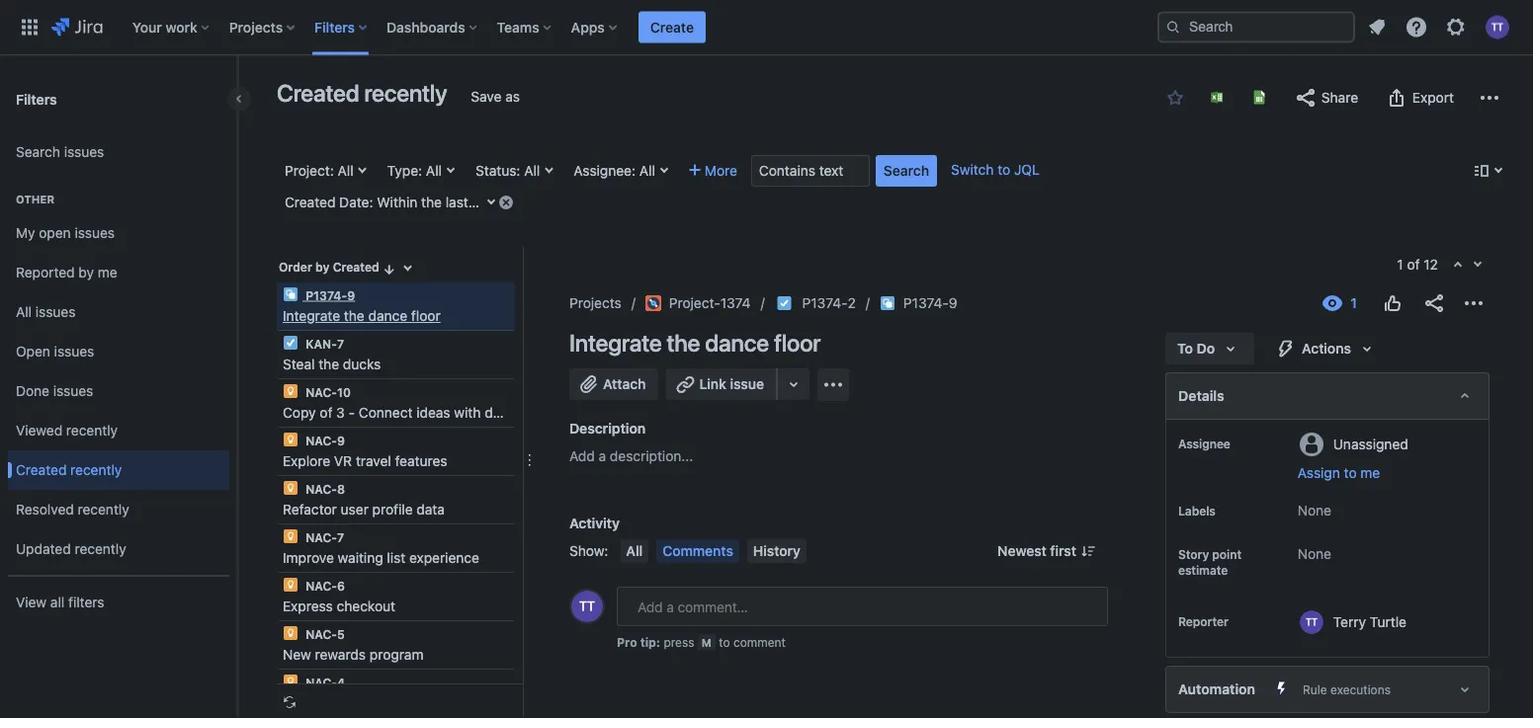 Task type: describe. For each thing, give the bounding box(es) containing it.
more button
[[681, 155, 745, 187]]

steal
[[283, 356, 315, 373]]

open issues link
[[8, 332, 229, 372]]

newest first image
[[1081, 544, 1096, 560]]

other group
[[8, 172, 229, 575]]

project-1374 link
[[645, 292, 751, 315]]

switch to jql
[[951, 162, 1040, 178]]

apps
[[571, 19, 605, 35]]

my open issues
[[16, 225, 115, 241]]

work
[[166, 19, 197, 35]]

assignee: all
[[574, 163, 655, 179]]

not available - this is the first issue image
[[1450, 258, 1466, 274]]

program
[[370, 647, 424, 663]]

viewed
[[16, 423, 62, 439]]

projects button
[[223, 11, 303, 43]]

explore vr travel features
[[283, 453, 447, 470]]

2 vertical spatial to
[[719, 636, 730, 650]]

7 nac- from the top
[[306, 676, 337, 690]]

updated recently
[[16, 541, 126, 558]]

me for assign to me
[[1361, 465, 1380, 481]]

to for switch
[[998, 162, 1011, 178]]

viewed recently
[[16, 423, 118, 439]]

jira
[[553, 405, 577, 421]]

0 vertical spatial task image
[[777, 296, 792, 311]]

1 vertical spatial filters
[[16, 91, 57, 107]]

done issues link
[[8, 372, 229, 411]]

assign to me button
[[1298, 464, 1469, 483]]

0 horizontal spatial floor
[[411, 308, 441, 324]]

add app image
[[822, 373, 845, 397]]

status:
[[476, 163, 520, 179]]

pro tip: press m to comment
[[617, 636, 786, 650]]

by for reported
[[78, 265, 94, 281]]

point
[[1212, 548, 1242, 562]]

0 horizontal spatial subtask image
[[283, 287, 299, 303]]

to do
[[1178, 341, 1215, 357]]

issues for search issues
[[64, 144, 104, 160]]

me for reported by me
[[98, 265, 117, 281]]

2 horizontal spatial 9
[[949, 295, 958, 311]]

created date: within the last 1 week
[[285, 194, 515, 211]]

created recently inside 'other' group
[[16, 462, 122, 479]]

profile image of terry turtle image
[[571, 591, 603, 623]]

automation element
[[1166, 666, 1490, 714]]

12
[[1424, 257, 1439, 273]]

primary element
[[12, 0, 1158, 55]]

actions button
[[1263, 333, 1391, 365]]

comments button
[[657, 540, 739, 564]]

remove criteria image
[[498, 194, 514, 210]]

open in google sheets image
[[1252, 89, 1268, 105]]

recently for resolved recently link
[[78, 502, 129, 518]]

with
[[454, 405, 481, 421]]

-
[[349, 405, 355, 421]]

p1374-9 link
[[904, 292, 958, 315]]

viewed recently link
[[8, 411, 229, 451]]

0 horizontal spatial integrate
[[283, 308, 340, 324]]

story point estimate
[[1178, 548, 1242, 577]]

kan-
[[306, 337, 337, 351]]

executions
[[1331, 683, 1391, 697]]

steal the ducks
[[283, 356, 381, 373]]

rewards
[[315, 647, 366, 663]]

created down the project: at top
[[285, 194, 336, 211]]

my open issues link
[[8, 214, 229, 253]]

share
[[1322, 89, 1359, 106]]

list
[[387, 550, 406, 567]]

recently for viewed recently link
[[66, 423, 118, 439]]

recently for the created recently link
[[70, 462, 122, 479]]

your work
[[132, 19, 197, 35]]

features
[[395, 453, 447, 470]]

7 for the
[[337, 337, 344, 351]]

p1374- for p1374-2 link
[[802, 295, 848, 311]]

filters inside dropdown button
[[315, 19, 355, 35]]

nac-9
[[303, 434, 345, 448]]

0 horizontal spatial p1374-9
[[303, 289, 355, 303]]

labels
[[1178, 504, 1216, 518]]

appswitcher icon image
[[18, 15, 42, 39]]

order by created link
[[277, 255, 399, 279]]

notifications image
[[1365, 15, 1389, 39]]

automation
[[1178, 682, 1255, 698]]

new
[[283, 647, 311, 663]]

idea image for express checkout
[[283, 577, 299, 593]]

unassigned
[[1334, 436, 1409, 452]]

do
[[1197, 341, 1215, 357]]

all issues
[[16, 304, 76, 320]]

search for search
[[884, 163, 929, 179]]

filters button
[[309, 11, 375, 43]]

link issue
[[699, 376, 764, 393]]

express checkout
[[283, 599, 396, 615]]

the up kan-7
[[344, 308, 365, 324]]

Search field
[[1158, 11, 1356, 43]]

add a description...
[[569, 448, 693, 465]]

idea image for new rewards program
[[283, 626, 299, 642]]

history button
[[747, 540, 807, 564]]

search issues
[[16, 144, 104, 160]]

estimate
[[1178, 564, 1228, 577]]

the left last
[[421, 194, 442, 211]]

of for 1
[[1407, 257, 1420, 273]]

idea image for explore vr travel features
[[283, 432, 299, 448]]

nac-4 link
[[279, 670, 513, 718]]

link web pages and more image
[[782, 373, 806, 396]]

issues for done issues
[[53, 383, 93, 400]]

within
[[377, 194, 418, 211]]

newest first button
[[986, 540, 1108, 564]]

explore
[[283, 453, 330, 470]]

order
[[279, 261, 312, 274]]

9 for floor
[[347, 289, 355, 303]]

vote options: no one has voted for this issue yet. image
[[1381, 292, 1405, 315]]

Search issues using keywords text field
[[751, 155, 870, 187]]

1 vertical spatial integrate the dance floor
[[569, 329, 821, 357]]

the down kan-7
[[319, 356, 339, 373]]

idea image for refactor user profile data
[[283, 481, 299, 496]]

apps button
[[565, 11, 625, 43]]

p1374- for p1374-9 link
[[904, 295, 949, 311]]

view
[[16, 595, 47, 611]]

comments
[[663, 543, 734, 560]]

all button
[[620, 540, 649, 564]]

0 vertical spatial integrate the dance floor
[[283, 308, 441, 324]]

created recently link
[[8, 451, 229, 490]]

link
[[699, 376, 727, 393]]

created inside the order by created "link"
[[333, 261, 379, 274]]

1 vertical spatial 1
[[1397, 257, 1404, 273]]

1 horizontal spatial created recently
[[277, 79, 447, 107]]

6
[[337, 579, 345, 593]]

all inside button
[[626, 543, 643, 560]]

done
[[16, 383, 49, 400]]

0 horizontal spatial p1374-
[[306, 289, 347, 303]]

p1374-2 link
[[802, 292, 856, 315]]

project 1374 image
[[645, 296, 661, 311]]

2
[[848, 295, 856, 311]]

assign
[[1298, 465, 1341, 481]]

1 of 12
[[1397, 257, 1439, 273]]

newest
[[998, 543, 1047, 560]]

teams
[[497, 19, 540, 35]]

nac-7
[[303, 531, 344, 545]]

updated
[[16, 541, 71, 558]]

filters
[[68, 595, 104, 611]]



Task type: vqa. For each thing, say whether or not it's contained in the screenshot.
menu bar containing All
yes



Task type: locate. For each thing, give the bounding box(es) containing it.
improve waiting list experience
[[283, 550, 479, 567]]

issue
[[730, 376, 764, 393]]

history
[[753, 543, 801, 560]]

dashboards
[[387, 19, 465, 35]]

small image
[[1168, 90, 1183, 106], [381, 262, 397, 277]]

recently down the created recently link
[[78, 502, 129, 518]]

assign to me
[[1298, 465, 1380, 481]]

dance
[[368, 308, 407, 324], [705, 329, 769, 357]]

save as button
[[461, 81, 530, 113]]

9 for features
[[337, 434, 345, 448]]

actions
[[1302, 341, 1351, 357]]

idea image up refactor
[[283, 481, 299, 496]]

1 vertical spatial me
[[1361, 465, 1380, 481]]

floor up 'link web pages and more' icon
[[774, 329, 821, 357]]

pro
[[617, 636, 637, 650]]

the down project-
[[667, 329, 700, 357]]

idea image for copy of 3 - connect ideas with delivery in jira software
[[283, 384, 299, 399]]

7 up steal the ducks
[[337, 337, 344, 351]]

nac-4
[[303, 676, 345, 690]]

1 horizontal spatial task image
[[777, 296, 792, 311]]

1 horizontal spatial subtask image
[[880, 296, 896, 311]]

comment
[[734, 636, 786, 650]]

1 vertical spatial integrate
[[569, 329, 662, 357]]

view all filters
[[16, 595, 104, 611]]

created recently
[[277, 79, 447, 107], [16, 462, 122, 479]]

projects for projects popup button
[[229, 19, 283, 35]]

connect
[[359, 405, 413, 421]]

search left switch
[[884, 163, 929, 179]]

story point estimate pin to top. only you can see pinned fields. image
[[1198, 578, 1214, 594]]

rule
[[1303, 683, 1327, 697]]

1 none from the top
[[1298, 503, 1332, 519]]

7
[[337, 337, 344, 351], [337, 531, 344, 545]]

as
[[505, 88, 520, 105]]

activity
[[569, 516, 620, 532]]

all right show:
[[626, 543, 643, 560]]

share link
[[1284, 82, 1368, 114]]

created down filters dropdown button
[[277, 79, 359, 107]]

recently down "dashboards"
[[364, 79, 447, 107]]

issues right open
[[54, 344, 94, 360]]

integrate up 'kan-'
[[283, 308, 340, 324]]

7 for waiting
[[337, 531, 344, 545]]

p1374-9 right 2
[[904, 295, 958, 311]]

create
[[650, 19, 694, 35]]

1 horizontal spatial p1374-
[[802, 295, 848, 311]]

projects right work
[[229, 19, 283, 35]]

next issue 'kan-7' ( type 'j' ) image
[[1470, 257, 1486, 273]]

created right order
[[333, 261, 379, 274]]

subtask image down order
[[283, 287, 299, 303]]

updated recently link
[[8, 530, 229, 569]]

nac- up refactor
[[306, 482, 337, 496]]

2 vertical spatial idea image
[[283, 529, 299, 545]]

refactor
[[283, 502, 337, 518]]

1 vertical spatial 7
[[337, 531, 344, 545]]

project-1374
[[669, 295, 751, 311]]

8
[[337, 482, 345, 496]]

nac- up rewards
[[306, 628, 337, 642]]

press
[[664, 636, 694, 650]]

issues
[[64, 144, 104, 160], [75, 225, 115, 241], [35, 304, 76, 320], [54, 344, 94, 360], [53, 383, 93, 400]]

0 vertical spatial 7
[[337, 337, 344, 351]]

issues up the "open issues"
[[35, 304, 76, 320]]

search image
[[1166, 19, 1182, 35]]

recently inside updated recently link
[[75, 541, 126, 558]]

all for type: all
[[426, 163, 442, 179]]

6 nac- from the top
[[306, 628, 337, 642]]

me inside button
[[1361, 465, 1380, 481]]

0 horizontal spatial integrate the dance floor
[[283, 308, 441, 324]]

nac- up the 'improve'
[[306, 531, 337, 545]]

9
[[347, 289, 355, 303], [949, 295, 958, 311], [337, 434, 345, 448]]

teams button
[[491, 11, 559, 43]]

all for assignee: all
[[640, 163, 655, 179]]

nac- down rewards
[[306, 676, 337, 690]]

idea image
[[283, 384, 299, 399], [283, 577, 299, 593], [283, 626, 299, 642], [283, 674, 299, 690]]

save as
[[471, 88, 520, 105]]

all right the "type:"
[[426, 163, 442, 179]]

0 horizontal spatial search
[[16, 144, 60, 160]]

jira image
[[51, 15, 103, 39], [51, 15, 103, 39]]

subtask image
[[283, 287, 299, 303], [880, 296, 896, 311]]

open
[[16, 344, 50, 360]]

0 vertical spatial search
[[16, 144, 60, 160]]

p1374- left copy link to issue image
[[904, 295, 949, 311]]

search for search issues
[[16, 144, 60, 160]]

1 horizontal spatial filters
[[315, 19, 355, 35]]

issues for open issues
[[54, 344, 94, 360]]

created recently down viewed recently
[[16, 462, 122, 479]]

0 vertical spatial me
[[98, 265, 117, 281]]

switch
[[951, 162, 994, 178]]

1 vertical spatial task image
[[283, 335, 299, 351]]

me inside 'other' group
[[98, 265, 117, 281]]

2 nac- from the top
[[306, 434, 337, 448]]

all inside 'other' group
[[16, 304, 32, 320]]

recently inside the created recently link
[[70, 462, 122, 479]]

integrate up 'attach' 'button'
[[569, 329, 662, 357]]

1 vertical spatial none
[[1298, 546, 1332, 563]]

0 vertical spatial none
[[1298, 503, 1332, 519]]

nac- up explore
[[306, 434, 337, 448]]

your work button
[[126, 11, 217, 43]]

nac- for explore
[[306, 434, 337, 448]]

1 horizontal spatial dance
[[705, 329, 769, 357]]

copy
[[283, 405, 316, 421]]

0 horizontal spatial filters
[[16, 91, 57, 107]]

1 horizontal spatial small image
[[1168, 90, 1183, 106]]

of for copy
[[320, 405, 333, 421]]

nac-8
[[303, 482, 345, 496]]

me down the unassigned
[[1361, 465, 1380, 481]]

recently inside viewed recently link
[[66, 423, 118, 439]]

1 horizontal spatial integrate the dance floor
[[569, 329, 821, 357]]

by for order
[[315, 261, 330, 274]]

0 vertical spatial integrate
[[283, 308, 340, 324]]

attach button
[[569, 369, 658, 400]]

save
[[471, 88, 502, 105]]

project: all
[[285, 163, 354, 179]]

0 horizontal spatial projects
[[229, 19, 283, 35]]

small image right order by created
[[381, 262, 397, 277]]

idea image
[[283, 432, 299, 448], [283, 481, 299, 496], [283, 529, 299, 545]]

projects
[[229, 19, 283, 35], [569, 295, 622, 311]]

4 nac- from the top
[[306, 531, 337, 545]]

1 vertical spatial idea image
[[283, 481, 299, 496]]

integrate the dance floor down project-1374 link
[[569, 329, 821, 357]]

task image up steal
[[283, 335, 299, 351]]

view all filters link
[[8, 583, 229, 623]]

1 vertical spatial created recently
[[16, 462, 122, 479]]

subtask image right 2
[[880, 296, 896, 311]]

kan-7
[[303, 337, 344, 351]]

issues right "open"
[[75, 225, 115, 241]]

4 idea image from the top
[[283, 674, 299, 690]]

0 vertical spatial dance
[[368, 308, 407, 324]]

banner
[[0, 0, 1533, 55]]

0 vertical spatial small image
[[1168, 90, 1183, 106]]

idea image inside the nac-4 link
[[283, 674, 299, 690]]

type:
[[387, 163, 422, 179]]

2 none from the top
[[1298, 546, 1332, 563]]

all
[[50, 595, 65, 611]]

actions image
[[1462, 292, 1486, 315]]

0 vertical spatial filters
[[315, 19, 355, 35]]

search
[[16, 144, 60, 160], [884, 163, 929, 179]]

other
[[16, 193, 54, 206]]

projects inside popup button
[[229, 19, 283, 35]]

2 horizontal spatial p1374-
[[904, 295, 949, 311]]

1 vertical spatial floor
[[774, 329, 821, 357]]

7 up 'waiting' on the bottom of page
[[337, 531, 344, 545]]

0 horizontal spatial me
[[98, 265, 117, 281]]

idea image up new
[[283, 626, 299, 642]]

all up open
[[16, 304, 32, 320]]

1 horizontal spatial search
[[884, 163, 929, 179]]

1 horizontal spatial by
[[315, 261, 330, 274]]

recently inside resolved recently link
[[78, 502, 129, 518]]

issues up the 'my open issues' at the left of the page
[[64, 144, 104, 160]]

3
[[336, 405, 345, 421]]

projects left project 1374 image
[[569, 295, 622, 311]]

1 horizontal spatial floor
[[774, 329, 821, 357]]

all for project: all
[[338, 163, 354, 179]]

filters up search issues
[[16, 91, 57, 107]]

1 vertical spatial of
[[320, 405, 333, 421]]

integrate the dance floor up kan-7
[[283, 308, 441, 324]]

nac- for new
[[306, 628, 337, 642]]

the
[[421, 194, 442, 211], [344, 308, 365, 324], [667, 329, 700, 357], [319, 356, 339, 373]]

0 vertical spatial floor
[[411, 308, 441, 324]]

copy of 3 - connect ideas with delivery in jira software
[[283, 405, 637, 421]]

search up other
[[16, 144, 60, 160]]

data
[[417, 502, 445, 518]]

1 horizontal spatial 9
[[347, 289, 355, 303]]

3 idea image from the top
[[283, 529, 299, 545]]

1 horizontal spatial p1374-9
[[904, 295, 958, 311]]

3 idea image from the top
[[283, 626, 299, 642]]

open in microsoft excel image
[[1209, 89, 1225, 105]]

reporter
[[1178, 615, 1229, 629]]

search button
[[876, 155, 937, 187]]

0 vertical spatial 1
[[472, 194, 478, 211]]

help image
[[1405, 15, 1429, 39]]

p1374- up add app icon
[[802, 295, 848, 311]]

by inside "link"
[[315, 261, 330, 274]]

dashboards button
[[381, 11, 485, 43]]

1 horizontal spatial integrate
[[569, 329, 662, 357]]

0 vertical spatial created recently
[[277, 79, 447, 107]]

0 horizontal spatial created recently
[[16, 462, 122, 479]]

of left 3
[[320, 405, 333, 421]]

to right assign
[[1344, 465, 1357, 481]]

1 horizontal spatial me
[[1361, 465, 1380, 481]]

task image left p1374-2 link
[[777, 296, 792, 311]]

idea image up express
[[283, 577, 299, 593]]

0 horizontal spatial by
[[78, 265, 94, 281]]

1 vertical spatial to
[[1344, 465, 1357, 481]]

1 nac- from the top
[[306, 386, 337, 399]]

5
[[337, 628, 345, 642]]

1 vertical spatial search
[[884, 163, 929, 179]]

last
[[446, 194, 468, 211]]

nac-5
[[303, 628, 345, 642]]

0 horizontal spatial task image
[[283, 335, 299, 351]]

1 horizontal spatial projects
[[569, 295, 622, 311]]

share image
[[1423, 292, 1446, 315]]

created
[[277, 79, 359, 107], [285, 194, 336, 211], [333, 261, 379, 274], [16, 462, 67, 479]]

issues up viewed recently
[[53, 383, 93, 400]]

0 vertical spatial to
[[998, 162, 1011, 178]]

show:
[[569, 543, 608, 560]]

Add a comment… field
[[617, 587, 1108, 627]]

1 vertical spatial projects
[[569, 295, 622, 311]]

search issues link
[[8, 132, 229, 172]]

small image inside the order by created "link"
[[381, 262, 397, 277]]

created down viewed
[[16, 462, 67, 479]]

small image left open in microsoft excel image
[[1168, 90, 1183, 106]]

to for assign
[[1344, 465, 1357, 481]]

recently down viewed recently link
[[70, 462, 122, 479]]

2 horizontal spatial to
[[1344, 465, 1357, 481]]

by inside 'other' group
[[78, 265, 94, 281]]

tip:
[[640, 636, 660, 650]]

checkout
[[337, 599, 396, 615]]

vr
[[334, 453, 352, 470]]

task image
[[777, 296, 792, 311], [283, 335, 299, 351]]

jql
[[1014, 162, 1040, 178]]

nac- for express
[[306, 579, 337, 593]]

express
[[283, 599, 333, 615]]

0 horizontal spatial of
[[320, 405, 333, 421]]

assignee:
[[574, 163, 636, 179]]

nac- up express
[[306, 579, 337, 593]]

0 vertical spatial of
[[1407, 257, 1420, 273]]

0 horizontal spatial small image
[[381, 262, 397, 277]]

details
[[1178, 388, 1225, 404]]

idea image up copy
[[283, 384, 299, 399]]

nac- for refactor
[[306, 482, 337, 496]]

0 horizontal spatial 1
[[472, 194, 478, 211]]

dance down 1374
[[705, 329, 769, 357]]

by right order
[[315, 261, 330, 274]]

copy link to issue image
[[954, 295, 970, 310]]

filters right projects popup button
[[315, 19, 355, 35]]

your profile and settings image
[[1486, 15, 1510, 39]]

1 right last
[[472, 194, 478, 211]]

0 horizontal spatial dance
[[368, 308, 407, 324]]

all up date:
[[338, 163, 354, 179]]

search inside button
[[884, 163, 929, 179]]

created recently down filters dropdown button
[[277, 79, 447, 107]]

add
[[569, 448, 595, 465]]

m
[[702, 637, 712, 650]]

p1374- inside p1374-2 link
[[802, 295, 848, 311]]

0 vertical spatial projects
[[229, 19, 283, 35]]

floor up ideas
[[411, 308, 441, 324]]

all right assignee:
[[640, 163, 655, 179]]

all right status:
[[524, 163, 540, 179]]

refactor user profile data
[[283, 502, 445, 518]]

0 horizontal spatial to
[[719, 636, 730, 650]]

idea image for improve waiting list experience
[[283, 529, 299, 545]]

3 nac- from the top
[[306, 482, 337, 496]]

recently down resolved recently link
[[75, 541, 126, 558]]

1 horizontal spatial of
[[1407, 257, 1420, 273]]

description
[[569, 421, 646, 437]]

a
[[599, 448, 606, 465]]

1 7 from the top
[[337, 337, 344, 351]]

to right the m
[[719, 636, 730, 650]]

software
[[580, 405, 637, 421]]

reported by me link
[[8, 253, 229, 293]]

to left jql
[[998, 162, 1011, 178]]

banner containing your work
[[0, 0, 1533, 55]]

projects for projects link
[[569, 295, 622, 311]]

more
[[705, 163, 738, 179]]

resolved
[[16, 502, 74, 518]]

p1374- down order by created
[[306, 289, 347, 303]]

details element
[[1166, 373, 1490, 420]]

0 horizontal spatial 9
[[337, 434, 345, 448]]

2 7 from the top
[[337, 531, 344, 545]]

project-
[[669, 295, 720, 311]]

issues for all issues
[[35, 304, 76, 320]]

resolved recently
[[16, 502, 129, 518]]

created inside the created recently link
[[16, 462, 67, 479]]

p1374- inside p1374-9 link
[[904, 295, 949, 311]]

idea image up the 'improve'
[[283, 529, 299, 545]]

recently down done issues link at the left bottom of page
[[66, 423, 118, 439]]

5 nac- from the top
[[306, 579, 337, 593]]

nac-10
[[303, 386, 351, 399]]

0 vertical spatial idea image
[[283, 432, 299, 448]]

1374
[[720, 295, 751, 311]]

menu bar
[[616, 540, 811, 564]]

nac- for copy
[[306, 386, 337, 399]]

by right reported
[[78, 265, 94, 281]]

1 horizontal spatial 1
[[1397, 257, 1404, 273]]

all for status: all
[[524, 163, 540, 179]]

export button
[[1375, 82, 1464, 114]]

2 idea image from the top
[[283, 577, 299, 593]]

1 idea image from the top
[[283, 432, 299, 448]]

me down the my open issues link
[[98, 265, 117, 281]]

menu bar containing all
[[616, 540, 811, 564]]

1
[[472, 194, 478, 211], [1397, 257, 1404, 273]]

terry
[[1334, 614, 1366, 630]]

filters
[[315, 19, 355, 35], [16, 91, 57, 107]]

nac- up 3
[[306, 386, 337, 399]]

1 vertical spatial dance
[[705, 329, 769, 357]]

turtle
[[1370, 614, 1407, 630]]

1 left 12
[[1397, 257, 1404, 273]]

of left 12
[[1407, 257, 1420, 273]]

nac- for improve
[[306, 531, 337, 545]]

p1374-9 down order by created
[[303, 289, 355, 303]]

create button
[[639, 11, 706, 43]]

idea image up explore
[[283, 432, 299, 448]]

recently for updated recently link
[[75, 541, 126, 558]]

idea image down new
[[283, 674, 299, 690]]

dance up ducks
[[368, 308, 407, 324]]

open issues
[[16, 344, 94, 360]]

2 idea image from the top
[[283, 481, 299, 496]]

nac-6
[[303, 579, 345, 593]]

settings image
[[1444, 15, 1468, 39]]

waiting
[[338, 550, 383, 567]]

1 vertical spatial small image
[[381, 262, 397, 277]]

to inside button
[[1344, 465, 1357, 481]]

1 idea image from the top
[[283, 384, 299, 399]]

1 horizontal spatial to
[[998, 162, 1011, 178]]



